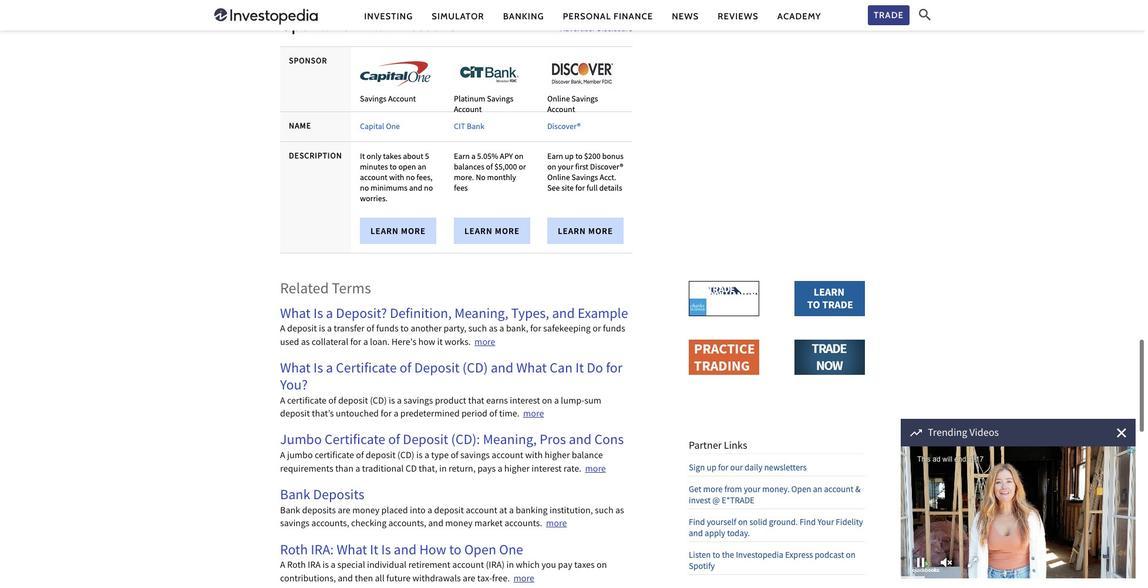 Task type: locate. For each thing, give the bounding box(es) containing it.
1 horizontal spatial such
[[595, 505, 614, 519]]

individual
[[367, 560, 407, 574]]

trade
[[874, 10, 904, 20]]

accounts, up ira:
[[312, 518, 349, 532]]

2 vertical spatial account
[[453, 560, 484, 574]]

placed
[[382, 505, 408, 519]]

2 a from the top
[[280, 395, 285, 409]]

1 vertical spatial deposit
[[403, 432, 449, 453]]

is inside what is a deposit? definition, meaning, types, and example a deposit is a transfer of funds to another party, such as a bank, for safekeeping or funds used as collateral for a loan. here's how it works.
[[314, 305, 323, 326]]

for right do
[[606, 360, 623, 381]]

to
[[401, 323, 409, 337], [449, 542, 462, 563]]

into
[[410, 505, 426, 519]]

more link right time.
[[524, 408, 544, 423]]

1 vertical spatial such
[[595, 505, 614, 519]]

meaning, up works.
[[455, 305, 509, 326]]

(cd) down works.
[[463, 360, 488, 381]]

1 horizontal spatial are
[[463, 573, 476, 587]]

in inside roth ira: what it is and how to open one a roth ira is a special individual retirement account (ira) in which you pay taxes on contributions, and then all future withdrawals are tax-free.
[[507, 560, 514, 574]]

1 vertical spatial (cd)
[[370, 395, 387, 409]]

0 horizontal spatial (cd)
[[370, 395, 387, 409]]

funds right or
[[603, 323, 626, 337]]

funds
[[376, 323, 399, 337], [603, 323, 626, 337]]

1 horizontal spatial accounts,
[[389, 518, 427, 532]]

roth left ira:
[[280, 542, 308, 563]]

2 vertical spatial savings
[[280, 518, 310, 532]]

cd
[[406, 463, 417, 478]]

as inside "bank deposits bank deposits are money placed into a deposit account at a banking institution, such as savings accounts, checking accounts, and money market accounts."
[[616, 505, 624, 519]]

is inside what is a certificate of deposit (cd) and what can it do for you? a certificate of deposit (cd) is a savings product that earns interest on a lump-sum deposit that's untouched for a predetermined period of time.
[[314, 360, 323, 381]]

certificate up jumbo
[[287, 395, 327, 409]]

what down related
[[280, 305, 311, 326]]

more link for a
[[546, 518, 567, 532]]

and inside what is a certificate of deposit (cd) and what can it do for you? a certificate of deposit (cd) is a savings product that earns interest on a lump-sum deposit that's untouched for a predetermined period of time.
[[491, 360, 514, 381]]

banking
[[516, 505, 548, 519]]

open a new bank account
[[280, 16, 454, 35]]

free.
[[492, 573, 510, 587]]

0 vertical spatial on
[[542, 395, 553, 409]]

higher right 'with'
[[545, 450, 570, 464]]

interest left rate.
[[532, 463, 562, 478]]

ira:
[[311, 542, 334, 563]]

1 vertical spatial in
[[507, 560, 514, 574]]

certificate
[[336, 360, 397, 381], [325, 432, 386, 453]]

of down here's
[[400, 360, 412, 381]]

deposit left cd
[[366, 450, 396, 464]]

certificate inside "jumbo certificate of deposit (cd): meaning, pros and cons a jumbo certificate of deposit (cd) is a type of savings account with higher balance requirements than a traditional cd that, in return, pays a higher interest rate."
[[325, 432, 386, 453]]

certificate
[[287, 395, 327, 409], [315, 450, 354, 464]]

than
[[335, 463, 354, 478]]

1 vertical spatial it
[[370, 542, 379, 563]]

1 a from the top
[[280, 323, 285, 337]]

and right types,
[[552, 305, 575, 326]]

deposit down it
[[414, 360, 460, 381]]

account left 'with'
[[492, 450, 524, 464]]

related
[[280, 279, 329, 302]]

how
[[420, 542, 447, 563]]

advertiser disclosure
[[561, 23, 633, 36]]

2 accounts, from the left
[[389, 518, 427, 532]]

certificate inside what is a certificate of deposit (cd) and what can it do for you? a certificate of deposit (cd) is a savings product that earns interest on a lump-sum deposit that's untouched for a predetermined period of time.
[[287, 395, 327, 409]]

more right time.
[[524, 408, 544, 423]]

1 horizontal spatial open
[[465, 542, 497, 563]]

traditional
[[362, 463, 404, 478]]

a down related
[[280, 323, 285, 337]]

and
[[552, 305, 575, 326], [491, 360, 514, 381], [569, 432, 592, 453], [428, 518, 444, 532], [394, 542, 417, 563], [338, 573, 353, 587]]

meaning, inside "jumbo certificate of deposit (cd): meaning, pros and cons a jumbo certificate of deposit (cd) is a type of savings account with higher balance requirements than a traditional cd that, in return, pays a higher interest rate."
[[483, 432, 537, 453]]

more right rate.
[[585, 463, 606, 478]]

what
[[280, 305, 311, 326], [280, 360, 311, 381], [517, 360, 547, 381], [337, 542, 367, 563]]

roth ira: what it is and how to open one link
[[280, 542, 633, 563]]

0 horizontal spatial savings
[[280, 518, 310, 532]]

more for a
[[546, 518, 567, 532]]

search image
[[920, 9, 931, 21]]

it left do
[[576, 360, 584, 381]]

more link right the accounts.
[[546, 518, 567, 532]]

how
[[419, 337, 436, 351]]

1 vertical spatial is
[[314, 360, 323, 381]]

is up all
[[382, 542, 391, 563]]

deposit right into
[[434, 505, 464, 519]]

balance
[[572, 450, 603, 464]]

funds right transfer
[[376, 323, 399, 337]]

1 horizontal spatial to
[[449, 542, 462, 563]]

bank right new
[[364, 16, 397, 35]]

to left another
[[401, 323, 409, 337]]

1 vertical spatial interest
[[532, 463, 562, 478]]

0 horizontal spatial higher
[[505, 463, 530, 478]]

what is a certificate of deposit (cd) and what can it do for you? link
[[280, 360, 633, 398]]

bank
[[364, 16, 397, 35], [280, 487, 310, 508], [280, 505, 300, 519]]

it
[[576, 360, 584, 381], [370, 542, 379, 563]]

0 vertical spatial certificate
[[287, 395, 327, 409]]

you
[[542, 560, 556, 574]]

0 horizontal spatial such
[[469, 323, 487, 337]]

1 horizontal spatial (cd)
[[398, 450, 415, 464]]

as right 'institution,'
[[616, 505, 624, 519]]

1 vertical spatial certificate
[[325, 432, 386, 453]]

more link right works.
[[475, 337, 496, 351]]

of right transfer
[[367, 323, 375, 337]]

1 vertical spatial meaning,
[[483, 432, 537, 453]]

1 vertical spatial open
[[465, 542, 497, 563]]

is down collateral
[[314, 360, 323, 381]]

such right party,
[[469, 323, 487, 337]]

1 horizontal spatial funds
[[603, 323, 626, 337]]

for right untouched
[[381, 408, 392, 423]]

do
[[587, 360, 604, 381]]

deposit down predetermined
[[403, 432, 449, 453]]

and left how
[[394, 542, 417, 563]]

is for you?
[[314, 360, 323, 381]]

interest right the earns
[[510, 395, 540, 409]]

is left transfer
[[319, 323, 325, 337]]

more for example
[[475, 337, 496, 351]]

investing link
[[364, 10, 413, 23]]

is for transfer
[[314, 305, 323, 326]]

0 vertical spatial are
[[338, 505, 351, 519]]

what right ira:
[[337, 542, 367, 563]]

0 vertical spatial is
[[314, 305, 323, 326]]

0 horizontal spatial open
[[280, 16, 317, 35]]

on left lump-
[[542, 395, 553, 409]]

2 vertical spatial (cd)
[[398, 450, 415, 464]]

1 accounts, from the left
[[312, 518, 349, 532]]

account left 'at'
[[466, 505, 498, 519]]

meaning, down time.
[[483, 432, 537, 453]]

(cd) left predetermined
[[370, 395, 387, 409]]

in
[[439, 463, 447, 478], [507, 560, 514, 574]]

roth ira: what it is and how to open one a roth ira is a special individual retirement account (ira) in which you pay taxes on contributions, and then all future withdrawals are tax-free.
[[280, 542, 607, 587]]

and right into
[[428, 518, 444, 532]]

0 vertical spatial such
[[469, 323, 487, 337]]

deposit
[[287, 323, 317, 337], [338, 395, 368, 409], [280, 408, 310, 423], [366, 450, 396, 464], [434, 505, 464, 519]]

open
[[280, 16, 317, 35], [465, 542, 497, 563]]

a inside "jumbo certificate of deposit (cd): meaning, pros and cons a jumbo certificate of deposit (cd) is a type of savings account with higher balance requirements than a traditional cd that, in return, pays a higher interest rate."
[[280, 450, 285, 464]]

1 horizontal spatial in
[[507, 560, 514, 574]]

a inside what is a deposit? definition, meaning, types, and example a deposit is a transfer of funds to another party, such as a bank, for safekeeping or funds used as collateral for a loan. here's how it works.
[[280, 323, 285, 337]]

more link
[[475, 337, 496, 351], [524, 408, 544, 423], [585, 463, 606, 478], [546, 518, 567, 532]]

higher
[[545, 450, 570, 464], [505, 463, 530, 478]]

as left bank,
[[489, 323, 498, 337]]

it down checking
[[370, 542, 379, 563]]

in right "(ira)" at the left of the page
[[507, 560, 514, 574]]

to right how
[[449, 542, 462, 563]]

2 vertical spatial is
[[382, 542, 391, 563]]

can
[[550, 360, 573, 381]]

tax-
[[478, 573, 492, 587]]

is
[[314, 305, 323, 326], [314, 360, 323, 381], [382, 542, 391, 563]]

and right pros
[[569, 432, 592, 453]]

0 vertical spatial certificate
[[336, 360, 397, 381]]

money
[[353, 505, 380, 519], [446, 518, 473, 532]]

or
[[593, 323, 601, 337]]

0 vertical spatial to
[[401, 323, 409, 337]]

is right untouched
[[389, 395, 395, 409]]

of right type on the bottom left of the page
[[451, 450, 459, 464]]

of up the traditional
[[388, 432, 400, 453]]

0 vertical spatial (cd)
[[463, 360, 488, 381]]

lump-
[[561, 395, 585, 409]]

1 vertical spatial account
[[466, 505, 498, 519]]

sum
[[585, 395, 602, 409]]

more right works.
[[475, 337, 496, 351]]

are left tax-
[[463, 573, 476, 587]]

account left "(ira)" at the left of the page
[[453, 560, 484, 574]]

0 horizontal spatial on
[[542, 395, 553, 409]]

accounts, up how
[[389, 518, 427, 532]]

is inside roth ira: what it is and how to open one a roth ira is a special individual retirement account (ira) in which you pay taxes on contributions, and then all future withdrawals are tax-free.
[[323, 560, 329, 574]]

is down related terms
[[314, 305, 323, 326]]

0 horizontal spatial funds
[[376, 323, 399, 337]]

a left that's at the left bottom of the page
[[280, 395, 285, 409]]

0 horizontal spatial it
[[370, 542, 379, 563]]

open up sponsor
[[280, 16, 317, 35]]

deposit
[[414, 360, 460, 381], [403, 432, 449, 453]]

what down the used
[[280, 360, 311, 381]]

time.
[[499, 408, 520, 423]]

1 horizontal spatial it
[[576, 360, 584, 381]]

ira
[[308, 560, 321, 574]]

4 a from the top
[[280, 560, 285, 574]]

banking link
[[503, 10, 544, 23]]

1 vertical spatial on
[[597, 560, 607, 574]]

advertisement element
[[351, 47, 445, 254], [445, 47, 539, 254], [539, 47, 633, 254], [689, 282, 760, 317], [795, 282, 865, 317], [689, 340, 760, 376], [795, 340, 865, 376], [689, 460, 865, 481], [689, 481, 865, 514], [689, 514, 865, 547], [689, 547, 865, 580]]

a
[[320, 16, 328, 35], [326, 305, 333, 326], [327, 323, 332, 337], [500, 323, 505, 337], [364, 337, 368, 351], [326, 360, 333, 381], [397, 395, 402, 409], [554, 395, 559, 409], [394, 408, 399, 423], [425, 450, 430, 464], [356, 463, 360, 478], [498, 463, 503, 478], [428, 505, 432, 519], [509, 505, 514, 519], [331, 560, 336, 574]]

a left jumbo
[[280, 450, 285, 464]]

certificate down loan.
[[336, 360, 397, 381]]

0 vertical spatial in
[[439, 463, 447, 478]]

personal
[[563, 11, 611, 21]]

are
[[338, 505, 351, 519], [463, 573, 476, 587]]

investopedia homepage image
[[214, 7, 318, 26]]

in inside "jumbo certificate of deposit (cd): meaning, pros and cons a jumbo certificate of deposit (cd) is a type of savings account with higher balance requirements than a traditional cd that, in return, pays a higher interest rate."
[[439, 463, 447, 478]]

interest inside what is a certificate of deposit (cd) and what can it do for you? a certificate of deposit (cd) is a savings product that earns interest on a lump-sum deposit that's untouched for a predetermined period of time.
[[510, 395, 540, 409]]

bank left deposits
[[280, 505, 300, 519]]

2 horizontal spatial as
[[616, 505, 624, 519]]

personal finance
[[563, 11, 653, 21]]

and up the earns
[[491, 360, 514, 381]]

deposit inside "jumbo certificate of deposit (cd): meaning, pros and cons a jumbo certificate of deposit (cd) is a type of savings account with higher balance requirements than a traditional cd that, in return, pays a higher interest rate."
[[403, 432, 449, 453]]

at
[[500, 505, 507, 519]]

1 vertical spatial savings
[[461, 450, 490, 464]]

is
[[319, 323, 325, 337], [389, 395, 395, 409], [417, 450, 423, 464], [323, 560, 329, 574]]

is right ira
[[323, 560, 329, 574]]

more right the accounts.
[[546, 518, 567, 532]]

more
[[475, 337, 496, 351], [524, 408, 544, 423], [585, 463, 606, 478], [546, 518, 567, 532]]

0 vertical spatial savings
[[404, 395, 433, 409]]

withdrawals
[[413, 573, 461, 587]]

more link right rate.
[[585, 463, 606, 478]]

money left placed
[[353, 505, 380, 519]]

(cd) left that,
[[398, 450, 415, 464]]

0 vertical spatial deposit
[[414, 360, 460, 381]]

1 horizontal spatial on
[[597, 560, 607, 574]]

and left then
[[338, 573, 353, 587]]

is left type on the bottom left of the page
[[417, 450, 423, 464]]

as right the used
[[301, 337, 310, 351]]

then
[[355, 573, 373, 587]]

roth
[[280, 542, 308, 563], [287, 560, 306, 574]]

2 funds from the left
[[603, 323, 626, 337]]

terms
[[332, 279, 371, 302]]

investing
[[364, 11, 413, 21]]

are inside roth ira: what it is and how to open one a roth ira is a special individual retirement account (ira) in which you pay taxes on contributions, and then all future withdrawals are tax-free.
[[463, 573, 476, 587]]

more link for cons
[[585, 463, 606, 478]]

what inside roth ira: what it is and how to open one a roth ira is a special individual retirement account (ira) in which you pay taxes on contributions, and then all future withdrawals are tax-free.
[[337, 542, 367, 563]]

open down market
[[465, 542, 497, 563]]

1 horizontal spatial money
[[446, 518, 473, 532]]

1 vertical spatial to
[[449, 542, 462, 563]]

certificate down untouched
[[325, 432, 386, 453]]

0 vertical spatial it
[[576, 360, 584, 381]]

0 horizontal spatial are
[[338, 505, 351, 519]]

meaning, inside what is a deposit? definition, meaning, types, and example a deposit is a transfer of funds to another party, such as a bank, for safekeeping or funds used as collateral for a loan. here's how it works.
[[455, 305, 509, 326]]

3 a from the top
[[280, 450, 285, 464]]

bank deposits bank deposits are money placed into a deposit account at a banking institution, such as savings accounts, checking accounts, and money market accounts.
[[280, 487, 624, 532]]

related terms
[[280, 279, 371, 302]]

such right 'institution,'
[[595, 505, 614, 519]]

reviews
[[718, 11, 759, 21]]

collateral
[[312, 337, 349, 351]]

1 vertical spatial are
[[463, 573, 476, 587]]

on right taxes
[[597, 560, 607, 574]]

contributions,
[[280, 573, 336, 587]]

open inside roth ira: what it is and how to open one a roth ira is a special individual retirement account (ira) in which you pay taxes on contributions, and then all future withdrawals are tax-free.
[[465, 542, 497, 563]]

a left ira
[[280, 560, 285, 574]]

0 horizontal spatial in
[[439, 463, 447, 478]]

jumbo
[[287, 450, 313, 464]]

deposit down related
[[287, 323, 317, 337]]

higher right pays
[[505, 463, 530, 478]]

2 horizontal spatial savings
[[461, 450, 490, 464]]

types,
[[511, 305, 550, 326]]

on
[[542, 395, 553, 409], [597, 560, 607, 574]]

are right deposits
[[338, 505, 351, 519]]

money up roth ira: what it is and how to open one link
[[446, 518, 473, 532]]

0 horizontal spatial accounts,
[[312, 518, 349, 532]]

of inside what is a deposit? definition, meaning, types, and example a deposit is a transfer of funds to another party, such as a bank, for safekeeping or funds used as collateral for a loan. here's how it works.
[[367, 323, 375, 337]]

0 vertical spatial interest
[[510, 395, 540, 409]]

close image
[[1118, 429, 1127, 438]]

0 horizontal spatial as
[[301, 337, 310, 351]]

0 vertical spatial account
[[492, 450, 524, 464]]

unmute button group
[[934, 555, 960, 572]]

more for cons
[[585, 463, 606, 478]]

such inside "bank deposits bank deposits are money placed into a deposit account at a banking institution, such as savings accounts, checking accounts, and money market accounts."
[[595, 505, 614, 519]]

1 horizontal spatial savings
[[404, 395, 433, 409]]

which
[[516, 560, 540, 574]]

of right the than
[[356, 450, 364, 464]]

0 horizontal spatial to
[[401, 323, 409, 337]]

a inside what is a certificate of deposit (cd) and what can it do for you? a certificate of deposit (cd) is a savings product that earns interest on a lump-sum deposit that's untouched for a predetermined period of time.
[[280, 395, 285, 409]]

loan.
[[370, 337, 390, 351]]

and inside what is a deposit? definition, meaning, types, and example a deposit is a transfer of funds to another party, such as a bank, for safekeeping or funds used as collateral for a loan. here's how it works.
[[552, 305, 575, 326]]

meaning, for types,
[[455, 305, 509, 326]]

0 vertical spatial meaning,
[[455, 305, 509, 326]]

certificate right jumbo
[[315, 450, 354, 464]]

deposits
[[302, 505, 336, 519]]

1 vertical spatial certificate
[[315, 450, 354, 464]]

in right that,
[[439, 463, 447, 478]]

all
[[375, 573, 385, 587]]

of
[[367, 323, 375, 337], [400, 360, 412, 381], [329, 395, 336, 409], [490, 408, 498, 423], [388, 432, 400, 453], [356, 450, 364, 464], [451, 450, 459, 464]]



Task type: vqa. For each thing, say whether or not it's contained in the screenshot.
What's
no



Task type: describe. For each thing, give the bounding box(es) containing it.
is inside what is a deposit? definition, meaning, types, and example a deposit is a transfer of funds to another party, such as a bank, for safekeeping or funds used as collateral for a loan. here's how it works.
[[319, 323, 325, 337]]

academy link
[[778, 10, 822, 23]]

with
[[526, 450, 543, 464]]

what is a certificate of deposit (cd) and what can it do for you? a certificate of deposit (cd) is a savings product that earns interest on a lump-sum deposit that's untouched for a predetermined period of time.
[[280, 360, 623, 423]]

what inside what is a deposit? definition, meaning, types, and example a deposit is a transfer of funds to another party, such as a bank, for safekeeping or funds used as collateral for a loan. here's how it works.
[[280, 305, 311, 326]]

trending videos
[[928, 427, 1000, 442]]

links
[[724, 440, 748, 456]]

period
[[462, 408, 488, 423]]

bank,
[[506, 323, 529, 337]]

certificate inside "jumbo certificate of deposit (cd): meaning, pros and cons a jumbo certificate of deposit (cd) is a type of savings account with higher balance requirements than a traditional cd that, in return, pays a higher interest rate."
[[315, 450, 354, 464]]

is inside "jumbo certificate of deposit (cd): meaning, pros and cons a jumbo certificate of deposit (cd) is a type of savings account with higher balance requirements than a traditional cd that, in return, pays a higher interest rate."
[[417, 450, 423, 464]]

1 horizontal spatial as
[[489, 323, 498, 337]]

deposits
[[313, 487, 365, 508]]

for left loan.
[[351, 337, 362, 351]]

requirements
[[280, 463, 334, 478]]

new
[[331, 16, 361, 35]]

video player application
[[901, 447, 1136, 579]]

(ira)
[[486, 560, 505, 574]]

savings inside what is a certificate of deposit (cd) and what can it do for you? a certificate of deposit (cd) is a savings product that earns interest on a lump-sum deposit that's untouched for a predetermined period of time.
[[404, 395, 433, 409]]

savings inside "jumbo certificate of deposit (cd): meaning, pros and cons a jumbo certificate of deposit (cd) is a type of savings account with higher balance requirements than a traditional cd that, in return, pays a higher interest rate."
[[461, 450, 490, 464]]

accounts.
[[505, 518, 543, 532]]

account inside "jumbo certificate of deposit (cd): meaning, pros and cons a jumbo certificate of deposit (cd) is a type of savings account with higher balance requirements than a traditional cd that, in return, pays a higher interest rate."
[[492, 450, 524, 464]]

untouched
[[336, 408, 379, 423]]

2 horizontal spatial (cd)
[[463, 360, 488, 381]]

institution,
[[550, 505, 593, 519]]

a inside roth ira: what it is and how to open one a roth ira is a special individual retirement account (ira) in which you pay taxes on contributions, and then all future withdrawals are tax-free.
[[280, 560, 285, 574]]

safekeeping
[[544, 323, 591, 337]]

a inside roth ira: what it is and how to open one a roth ira is a special individual retirement account (ira) in which you pay taxes on contributions, and then all future withdrawals are tax-free.
[[331, 560, 336, 574]]

1 funds from the left
[[376, 323, 399, 337]]

product
[[435, 395, 467, 409]]

what left can
[[517, 360, 547, 381]]

finance
[[614, 11, 653, 21]]

transfer
[[334, 323, 365, 337]]

account inside "bank deposits bank deposits are money placed into a deposit account at a banking institution, such as savings accounts, checking accounts, and money market accounts."
[[466, 505, 498, 519]]

of left time.
[[490, 408, 498, 423]]

videos
[[970, 427, 1000, 442]]

0 horizontal spatial money
[[353, 505, 380, 519]]

roth left ira
[[287, 560, 306, 574]]

party,
[[444, 323, 467, 337]]

type
[[431, 450, 449, 464]]

you?
[[280, 377, 308, 398]]

what is a deposit? definition, meaning, types, and example link
[[280, 305, 633, 326]]

checking
[[351, 518, 387, 532]]

bank down the requirements
[[280, 487, 310, 508]]

taxes
[[575, 560, 595, 574]]

reviews link
[[718, 10, 759, 23]]

advertiser
[[561, 23, 596, 36]]

pay
[[558, 560, 573, 574]]

1 horizontal spatial higher
[[545, 450, 570, 464]]

news
[[672, 11, 699, 21]]

banking
[[503, 11, 544, 21]]

interest inside "jumbo certificate of deposit (cd): meaning, pros and cons a jumbo certificate of deposit (cd) is a type of savings account with higher balance requirements than a traditional cd that, in return, pays a higher interest rate."
[[532, 463, 562, 478]]

deposit inside "jumbo certificate of deposit (cd): meaning, pros and cons a jumbo certificate of deposit (cd) is a type of savings account with higher balance requirements than a traditional cd that, in return, pays a higher interest rate."
[[366, 450, 396, 464]]

deposit inside what is a certificate of deposit (cd) and what can it do for you? a certificate of deposit (cd) is a savings product that earns interest on a lump-sum deposit that's untouched for a predetermined period of time.
[[414, 360, 460, 381]]

one
[[499, 542, 524, 563]]

trending
[[928, 427, 968, 442]]

cons
[[595, 432, 624, 453]]

retirement
[[409, 560, 451, 574]]

deposit inside what is a deposit? definition, meaning, types, and example a deposit is a transfer of funds to another party, such as a bank, for safekeeping or funds used as collateral for a loan. here's how it works.
[[287, 323, 317, 337]]

jumbo certificate of deposit (cd): meaning, pros and cons a jumbo certificate of deposit (cd) is a type of savings account with higher balance requirements than a traditional cd that, in return, pays a higher interest rate.
[[280, 432, 624, 478]]

more for what
[[524, 408, 544, 423]]

it
[[438, 337, 443, 351]]

(cd) inside "jumbo certificate of deposit (cd): meaning, pros and cons a jumbo certificate of deposit (cd) is a type of savings account with higher balance requirements than a traditional cd that, in return, pays a higher interest rate."
[[398, 450, 415, 464]]

what is a deposit? definition, meaning, types, and example a deposit is a transfer of funds to another party, such as a bank, for safekeeping or funds used as collateral for a loan. here's how it works.
[[280, 305, 629, 351]]

used
[[280, 337, 299, 351]]

certificate inside what is a certificate of deposit (cd) and what can it do for you? a certificate of deposit (cd) is a savings product that earns interest on a lump-sum deposit that's untouched for a predetermined period of time.
[[336, 360, 397, 381]]

academy
[[778, 11, 822, 21]]

another
[[411, 323, 442, 337]]

pays
[[478, 463, 496, 478]]

market
[[475, 518, 503, 532]]

return,
[[449, 463, 476, 478]]

disclosure
[[597, 23, 633, 36]]

is inside roth ira: what it is and how to open one a roth ira is a special individual retirement account (ira) in which you pay taxes on contributions, and then all future withdrawals are tax-free.
[[382, 542, 391, 563]]

such inside what is a deposit? definition, meaning, types, and example a deposit is a transfer of funds to another party, such as a bank, for safekeeping or funds used as collateral for a loan. here's how it works.
[[469, 323, 487, 337]]

name
[[289, 121, 311, 134]]

that,
[[419, 463, 438, 478]]

account inside roth ira: what it is and how to open one a roth ira is a special individual retirement account (ira) in which you pay taxes on contributions, and then all future withdrawals are tax-free.
[[453, 560, 484, 574]]

0 vertical spatial open
[[280, 16, 317, 35]]

deposit inside "bank deposits bank deposits are money placed into a deposit account at a banking institution, such as savings accounts, checking accounts, and money market accounts."
[[434, 505, 464, 519]]

works.
[[445, 337, 471, 351]]

description
[[289, 151, 342, 164]]

future
[[387, 573, 411, 587]]

personal finance link
[[563, 10, 653, 23]]

on inside roth ira: what it is and how to open one a roth ira is a special individual retirement account (ira) in which you pay taxes on contributions, and then all future withdrawals are tax-free.
[[597, 560, 607, 574]]

deposit right that's at the left bottom of the page
[[338, 395, 368, 409]]

jumbo certificate of deposit (cd): meaning, pros and cons link
[[280, 432, 633, 453]]

it inside roth ira: what it is and how to open one a roth ira is a special individual retirement account (ira) in which you pay taxes on contributions, and then all future withdrawals are tax-free.
[[370, 542, 379, 563]]

simulator link
[[432, 10, 485, 23]]

predetermined
[[401, 408, 460, 423]]

are inside "bank deposits bank deposits are money placed into a deposit account at a banking institution, such as savings accounts, checking accounts, and money market accounts."
[[338, 505, 351, 519]]

trending image
[[911, 430, 922, 437]]

for right bank,
[[531, 323, 542, 337]]

to inside roth ira: what it is and how to open one a roth ira is a special individual retirement account (ira) in which you pay taxes on contributions, and then all future withdrawals are tax-free.
[[449, 542, 462, 563]]

news link
[[672, 10, 699, 23]]

account
[[401, 16, 454, 35]]

jumbo
[[280, 432, 322, 453]]

savings inside "bank deposits bank deposits are money placed into a deposit account at a banking institution, such as savings accounts, checking accounts, and money market accounts."
[[280, 518, 310, 532]]

on inside what is a certificate of deposit (cd) and what can it do for you? a certificate of deposit (cd) is a savings product that earns interest on a lump-sum deposit that's untouched for a predetermined period of time.
[[542, 395, 553, 409]]

meaning, for pros
[[483, 432, 537, 453]]

pros
[[540, 432, 566, 453]]

special
[[338, 560, 365, 574]]

more link for example
[[475, 337, 496, 351]]

(cd):
[[451, 432, 480, 453]]

partner links
[[689, 440, 748, 456]]

and inside "jumbo certificate of deposit (cd): meaning, pros and cons a jumbo certificate of deposit (cd) is a type of savings account with higher balance requirements than a traditional cd that, in return, pays a higher interest rate."
[[569, 432, 592, 453]]

rate.
[[564, 463, 582, 478]]

and inside "bank deposits bank deposits are money placed into a deposit account at a banking institution, such as savings accounts, checking accounts, and money market accounts."
[[428, 518, 444, 532]]

advertiser disclosure button
[[561, 18, 633, 40]]

more link for what
[[524, 408, 544, 423]]

of right you?
[[329, 395, 336, 409]]

partner
[[689, 440, 722, 456]]

it inside what is a certificate of deposit (cd) and what can it do for you? a certificate of deposit (cd) is a savings product that earns interest on a lump-sum deposit that's untouched for a predetermined period of time.
[[576, 360, 584, 381]]

deposit up jumbo
[[280, 408, 310, 423]]

to inside what is a deposit? definition, meaning, types, and example a deposit is a transfer of funds to another party, such as a bank, for safekeeping or funds used as collateral for a loan. here's how it works.
[[401, 323, 409, 337]]

is inside what is a certificate of deposit (cd) and what can it do for you? a certificate of deposit (cd) is a savings product that earns interest on a lump-sum deposit that's untouched for a predetermined period of time.
[[389, 395, 395, 409]]

simulator
[[432, 11, 485, 21]]

bank deposits link
[[280, 487, 633, 508]]

earns
[[487, 395, 508, 409]]



